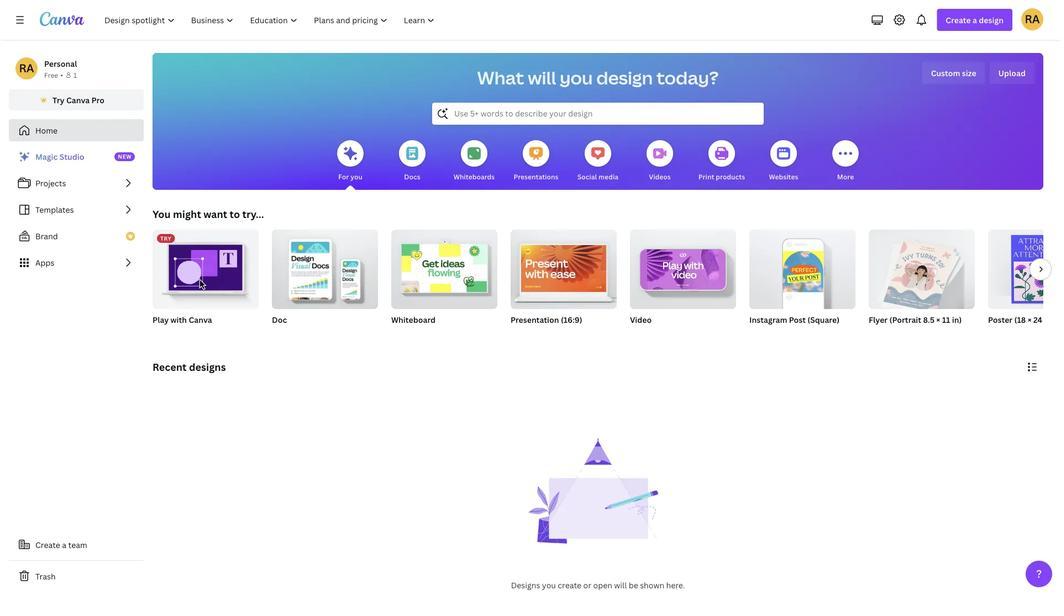 Task type: describe. For each thing, give the bounding box(es) containing it.
create for create a team
[[35, 540, 60, 551]]

create a design button
[[937, 9, 1013, 31]]

create
[[558, 581, 582, 591]]

doc group
[[272, 226, 378, 339]]

in
[[1044, 315, 1051, 325]]

poster (18 × 24 in portrait) group
[[988, 230, 1061, 339]]

for you button
[[337, 133, 364, 190]]

1
[[73, 70, 77, 80]]

group for video
[[630, 226, 736, 310]]

trash
[[35, 572, 56, 582]]

in)
[[952, 315, 962, 325]]

you might want to try...
[[153, 208, 264, 221]]

shown
[[640, 581, 664, 591]]

free
[[44, 70, 58, 80]]

videos button
[[647, 133, 673, 190]]

print products
[[699, 172, 745, 181]]

× for (16:9)
[[528, 329, 531, 338]]

video
[[630, 315, 652, 325]]

to
[[230, 208, 240, 221]]

apps link
[[9, 252, 144, 274]]

for you
[[338, 172, 363, 181]]

presentations
[[514, 172, 559, 181]]

templates
[[35, 205, 74, 215]]

studio
[[59, 152, 84, 162]]

a for design
[[973, 15, 977, 25]]

create a team
[[35, 540, 87, 551]]

doc
[[272, 315, 287, 325]]

flyer (portrait 8.5 × 11 in)
[[869, 315, 962, 325]]

brand
[[35, 231, 58, 242]]

or
[[583, 581, 591, 591]]

custom
[[931, 68, 960, 78]]

1920
[[511, 329, 527, 338]]

canva inside group
[[189, 315, 212, 325]]

recent
[[153, 361, 187, 374]]

brand link
[[9, 226, 144, 248]]

templates link
[[9, 199, 144, 221]]

websites button
[[769, 133, 798, 190]]

magic
[[35, 152, 58, 162]]

trash link
[[9, 566, 144, 588]]

group for flyer (portrait 8.5 × 11 in)
[[869, 226, 975, 313]]

designs you create or open will be shown here.
[[511, 581, 685, 591]]

0 vertical spatial will
[[528, 66, 556, 90]]

social media
[[578, 172, 619, 181]]

instagram post (square) group
[[750, 226, 856, 339]]

•
[[60, 70, 63, 80]]

you for for you
[[351, 172, 363, 181]]

poster
[[988, 315, 1013, 325]]

post
[[789, 315, 806, 325]]

projects link
[[9, 172, 144, 195]]

what
[[477, 66, 524, 90]]

media
[[599, 172, 619, 181]]

ruby anderson image for ruby anderson element
[[15, 57, 38, 80]]

try canva pro
[[53, 95, 104, 105]]

px
[[551, 329, 559, 338]]

(16:9)
[[561, 315, 582, 325]]

(square)
[[808, 315, 840, 325]]

play with canva group
[[153, 230, 259, 326]]

magic studio
[[35, 152, 84, 162]]

want
[[203, 208, 227, 221]]

today?
[[657, 66, 719, 90]]

whiteboard
[[391, 315, 436, 325]]

top level navigation element
[[97, 9, 444, 31]]

canva inside button
[[66, 95, 90, 105]]

here.
[[666, 581, 685, 591]]

size
[[962, 68, 976, 78]]

you for designs you create or open will be shown here.
[[542, 581, 556, 591]]

designs
[[511, 581, 540, 591]]

a for team
[[62, 540, 66, 551]]

create a team button
[[9, 535, 144, 557]]

with
[[171, 315, 187, 325]]

8.5
[[923, 315, 935, 325]]

1 horizontal spatial will
[[614, 581, 627, 591]]

0 horizontal spatial design
[[597, 66, 653, 90]]

free •
[[44, 70, 63, 80]]

1080
[[533, 329, 550, 338]]

team
[[68, 540, 87, 551]]

you
[[153, 208, 171, 221]]

whiteboards button
[[454, 133, 495, 190]]

print products button
[[699, 133, 745, 190]]

recent designs
[[153, 361, 226, 374]]

try for try canva pro
[[53, 95, 64, 105]]

social
[[578, 172, 597, 181]]

× for (portrait
[[937, 315, 940, 325]]

poster (18 × 24 in po
[[988, 315, 1061, 325]]



Task type: vqa. For each thing, say whether or not it's contained in the screenshot.
Flyer at the right of page
yes



Task type: locate. For each thing, give the bounding box(es) containing it.
custom size button
[[922, 62, 985, 84]]

create left team on the bottom left of page
[[35, 540, 60, 551]]

group for presentation (16:9)
[[511, 226, 617, 310]]

upload button
[[990, 62, 1035, 84]]

you left the 'create'
[[542, 581, 556, 591]]

apps
[[35, 258, 54, 268]]

× left 11
[[937, 315, 940, 325]]

presentation (16:9) group
[[511, 226, 617, 339]]

1 vertical spatial a
[[62, 540, 66, 551]]

1 horizontal spatial design
[[979, 15, 1004, 25]]

1 vertical spatial design
[[597, 66, 653, 90]]

try inside try canva pro button
[[53, 95, 64, 105]]

0 vertical spatial a
[[973, 15, 977, 25]]

1 horizontal spatial ruby anderson image
[[1022, 8, 1044, 30]]

2 vertical spatial you
[[542, 581, 556, 591]]

0 vertical spatial you
[[560, 66, 593, 90]]

you up search search field in the top of the page
[[560, 66, 593, 90]]

create inside button
[[35, 540, 60, 551]]

1 horizontal spatial ×
[[937, 315, 940, 325]]

be
[[629, 581, 638, 591]]

× right 1920
[[528, 329, 531, 338]]

1 horizontal spatial create
[[946, 15, 971, 25]]

for
[[338, 172, 349, 181]]

try for try
[[160, 235, 172, 242]]

a inside create a design "dropdown button"
[[973, 15, 977, 25]]

group
[[272, 226, 378, 310], [391, 226, 497, 310], [511, 226, 617, 310], [630, 226, 736, 310], [750, 226, 856, 310], [869, 226, 975, 313], [988, 230, 1061, 310]]

might
[[173, 208, 201, 221]]

will right what
[[528, 66, 556, 90]]

design up search search field in the top of the page
[[597, 66, 653, 90]]

will
[[528, 66, 556, 90], [614, 581, 627, 591]]

None search field
[[432, 103, 764, 125]]

(18
[[1015, 315, 1026, 325]]

create up custom size on the top right
[[946, 15, 971, 25]]

× inside group
[[937, 315, 940, 325]]

more
[[837, 172, 854, 181]]

new
[[118, 153, 132, 161]]

0 vertical spatial ruby anderson image
[[1022, 8, 1044, 30]]

0 vertical spatial create
[[946, 15, 971, 25]]

personal
[[44, 58, 77, 69]]

× inside 'group'
[[1028, 315, 1032, 325]]

a
[[973, 15, 977, 25], [62, 540, 66, 551]]

1 vertical spatial try
[[160, 235, 172, 242]]

presentations button
[[514, 133, 559, 190]]

docs button
[[399, 133, 426, 190]]

(portrait
[[890, 315, 922, 325]]

try down '•'
[[53, 95, 64, 105]]

pro
[[92, 95, 104, 105]]

create inside "dropdown button"
[[946, 15, 971, 25]]

instagram
[[750, 315, 787, 325]]

will left be
[[614, 581, 627, 591]]

ruby anderson image for ra "popup button"
[[1022, 8, 1044, 30]]

try
[[53, 95, 64, 105], [160, 235, 172, 242]]

0 vertical spatial try
[[53, 95, 64, 105]]

flyer
[[869, 315, 888, 325]]

1 horizontal spatial you
[[542, 581, 556, 591]]

try inside play with canva group
[[160, 235, 172, 242]]

0 horizontal spatial you
[[351, 172, 363, 181]]

create a design
[[946, 15, 1004, 25]]

× inside presentation (16:9) 1920 × 1080 px
[[528, 329, 531, 338]]

ruby anderson image
[[1022, 8, 1044, 30], [15, 57, 38, 80]]

1 horizontal spatial a
[[973, 15, 977, 25]]

websites
[[769, 172, 798, 181]]

1 vertical spatial ruby anderson image
[[15, 57, 38, 80]]

more button
[[832, 133, 859, 190]]

0 horizontal spatial try
[[53, 95, 64, 105]]

0 horizontal spatial a
[[62, 540, 66, 551]]

0 vertical spatial canva
[[66, 95, 90, 105]]

designs
[[189, 361, 226, 374]]

print
[[699, 172, 714, 181]]

presentation (16:9) 1920 × 1080 px
[[511, 315, 582, 338]]

video group
[[630, 226, 736, 339]]

24
[[1034, 315, 1043, 325]]

design left ra "popup button"
[[979, 15, 1004, 25]]

0 horizontal spatial will
[[528, 66, 556, 90]]

canva right with
[[189, 315, 212, 325]]

videos
[[649, 172, 671, 181]]

create for create a design
[[946, 15, 971, 25]]

0 horizontal spatial ×
[[528, 329, 531, 338]]

you inside button
[[351, 172, 363, 181]]

0 vertical spatial design
[[979, 15, 1004, 25]]

create
[[946, 15, 971, 25], [35, 540, 60, 551]]

a left team on the bottom left of page
[[62, 540, 66, 551]]

play with canva
[[153, 315, 212, 325]]

×
[[937, 315, 940, 325], [1028, 315, 1032, 325], [528, 329, 531, 338]]

1 horizontal spatial try
[[160, 235, 172, 242]]

open
[[593, 581, 612, 591]]

you
[[560, 66, 593, 90], [351, 172, 363, 181], [542, 581, 556, 591]]

group for doc
[[272, 226, 378, 310]]

list containing magic studio
[[9, 146, 144, 274]]

custom size
[[931, 68, 976, 78]]

0 horizontal spatial create
[[35, 540, 60, 551]]

Search search field
[[454, 103, 742, 124]]

1 vertical spatial canva
[[189, 315, 212, 325]]

presentation
[[511, 315, 559, 325]]

1 vertical spatial will
[[614, 581, 627, 591]]

a up size
[[973, 15, 977, 25]]

2 horizontal spatial ×
[[1028, 315, 1032, 325]]

0 horizontal spatial ruby anderson image
[[15, 57, 38, 80]]

instagram post (square)
[[750, 315, 840, 325]]

1 vertical spatial you
[[351, 172, 363, 181]]

design inside "dropdown button"
[[979, 15, 1004, 25]]

projects
[[35, 178, 66, 189]]

2 horizontal spatial you
[[560, 66, 593, 90]]

1 horizontal spatial canva
[[189, 315, 212, 325]]

play
[[153, 315, 169, 325]]

canva left the pro
[[66, 95, 90, 105]]

docs
[[404, 172, 420, 181]]

design
[[979, 15, 1004, 25], [597, 66, 653, 90]]

whiteboards
[[454, 172, 495, 181]]

whiteboard group
[[391, 226, 497, 339]]

ra button
[[1022, 8, 1044, 30]]

what will you design today?
[[477, 66, 719, 90]]

ruby anderson image
[[1022, 8, 1044, 30]]

home
[[35, 125, 58, 136]]

social media button
[[578, 133, 619, 190]]

try down you
[[160, 235, 172, 242]]

1 vertical spatial create
[[35, 540, 60, 551]]

po
[[1053, 315, 1061, 325]]

0 horizontal spatial canva
[[66, 95, 90, 105]]

a inside create a team button
[[62, 540, 66, 551]]

home link
[[9, 119, 144, 142]]

products
[[716, 172, 745, 181]]

ruby anderson element
[[15, 57, 38, 80]]

flyer (portrait 8.5 × 11 in) group
[[869, 226, 975, 339]]

11
[[942, 315, 950, 325]]

you right for
[[351, 172, 363, 181]]

try canva pro button
[[9, 90, 144, 111]]

group for instagram post (square)
[[750, 226, 856, 310]]

list
[[9, 146, 144, 274]]

× left 24
[[1028, 315, 1032, 325]]



